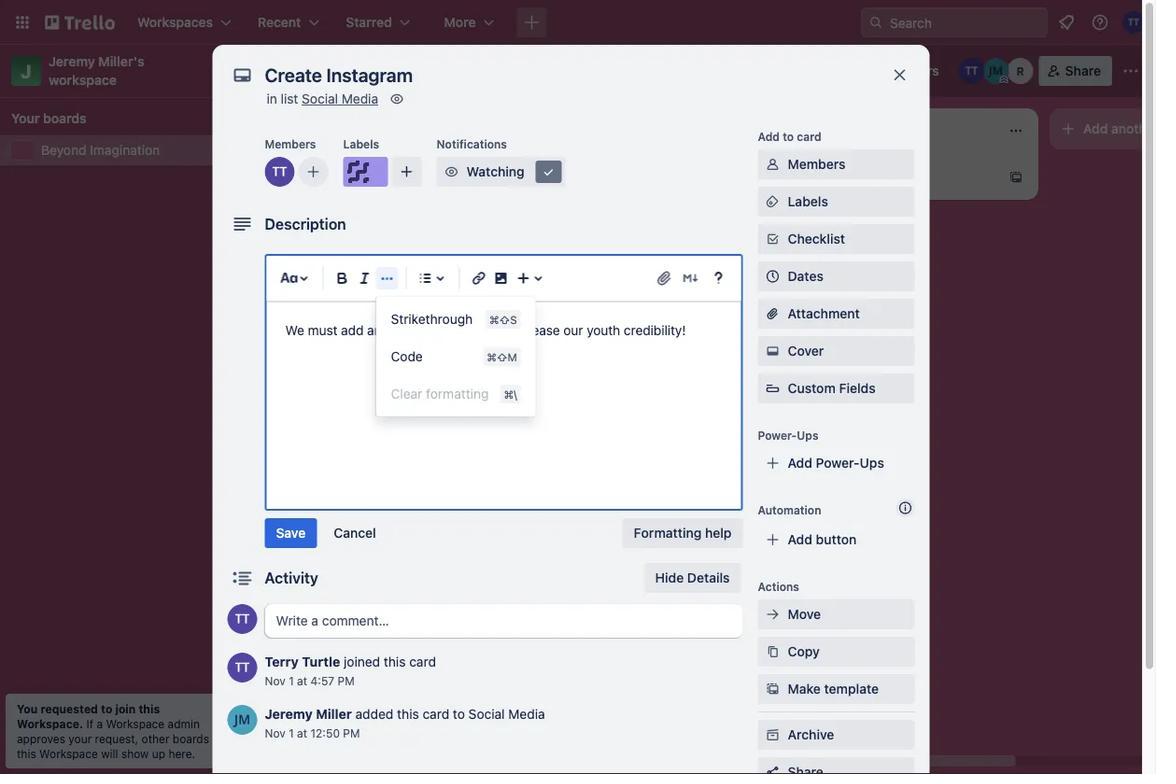 Task type: describe. For each thing, give the bounding box(es) containing it.
boards inside if a workspace admin approves your request, other boards in this workspace will show up here.
[[173, 733, 209, 746]]

miller
[[316, 707, 352, 722]]

you
[[17, 703, 38, 716]]

labels link
[[758, 187, 915, 217]]

this inside "jeremy miller added this card to social media nov 1 at 12:50 pm"
[[397, 707, 419, 722]]

save button
[[265, 519, 317, 549]]

to inside you requested to join this workspace.
[[101, 703, 112, 716]]

approves
[[17, 733, 65, 746]]

dates
[[788, 269, 824, 284]]

terry turtle joined this card nov 1 at 4:57 pm
[[265, 655, 436, 688]]

jeremy for jeremy miller added this card to social media nov 1 at 12:50 pm
[[265, 707, 313, 722]]

card inside "jeremy miller added this card to social media nov 1 at 12:50 pm"
[[423, 707, 450, 722]]

help
[[706, 526, 732, 541]]

add
[[341, 323, 364, 338]]

custom fields button
[[758, 379, 915, 398]]

a inside if a workspace admin approves your request, other boards in this workspace will show up here.
[[97, 718, 103, 731]]

at inside terry turtle joined this card nov 1 at 4:57 pm
[[297, 675, 308, 688]]

1 vertical spatial ups
[[860, 456, 885, 471]]

make template
[[788, 682, 879, 697]]

members link
[[758, 150, 915, 179]]

if
[[86, 718, 93, 731]]

nov 1 at 12:50 pm link
[[265, 727, 360, 740]]

italic ⌘i image
[[354, 267, 376, 290]]

create board or workspace image
[[523, 13, 542, 32]]

we
[[286, 323, 305, 338]]

jeremy miller (jeremymiller198) image
[[228, 706, 257, 735]]

0 vertical spatial terry turtle (terryturtle) image
[[1123, 11, 1146, 34]]

add up labels link
[[822, 170, 847, 185]]

cover link
[[758, 336, 915, 366]]

filters
[[902, 63, 940, 79]]

this inside terry turtle joined this card nov 1 at 4:57 pm
[[384, 655, 406, 670]]

add to card
[[758, 130, 822, 143]]

meeting
[[319, 241, 368, 256]]

archive
[[788, 728, 835, 743]]

imagination inside "link"
[[90, 143, 160, 158]]

Board name text field
[[258, 56, 436, 86]]

attachment button
[[758, 299, 915, 329]]

add up members link
[[758, 130, 780, 143]]

custom
[[788, 381, 836, 396]]

join
[[115, 703, 136, 716]]

copy link
[[758, 637, 915, 667]]

checklist
[[788, 231, 846, 247]]

clear formatting
[[391, 386, 489, 402]]

attach and insert link image
[[656, 269, 674, 288]]

4:57
[[311, 675, 335, 688]]

add power-ups
[[788, 456, 885, 471]]

formatting
[[426, 386, 489, 402]]

show menu image
[[1122, 62, 1141, 80]]

social inside "jeremy miller added this card to social media nov 1 at 12:50 pm"
[[469, 707, 505, 722]]

miller's
[[98, 54, 145, 69]]

0 horizontal spatial add a card
[[292, 282, 358, 297]]

your
[[11, 111, 40, 126]]

⌘⇧m
[[487, 350, 517, 364]]

primary element
[[0, 0, 1157, 45]]

formatting help
[[634, 526, 732, 541]]

0 horizontal spatial add a card button
[[262, 275, 471, 305]]

r button
[[1008, 58, 1034, 84]]

nov 1 at 4:57 pm link
[[265, 675, 355, 688]]

beyond inside beyond imagination text box
[[267, 61, 328, 81]]

hide details link
[[644, 564, 742, 593]]

jeremy miller (jeremymiller198) image
[[984, 58, 1010, 84]]

make
[[788, 682, 821, 697]]

add inside add another button
[[1084, 121, 1109, 136]]

text styles image
[[278, 267, 300, 290]]

attachment
[[788, 306, 860, 321]]

Search field
[[884, 8, 1048, 36]]

editor toolbar toolbar
[[274, 264, 734, 417]]

1 inside "jeremy miller added this card to social media nov 1 at 12:50 pm"
[[289, 727, 294, 740]]

formatting
[[634, 526, 702, 541]]

your boards
[[11, 111, 87, 126]]

if a workspace admin approves your request, other boards in this workspace will show up here.
[[17, 718, 222, 761]]

jeremy miller's workspace
[[49, 54, 148, 88]]

credibility!
[[624, 323, 686, 338]]

card up labels link
[[861, 170, 889, 185]]

1 vertical spatial create from template… image
[[744, 215, 759, 230]]

pm inside "jeremy miller added this card to social media nov 1 at 12:50 pm"
[[343, 727, 360, 740]]

in list social media
[[267, 91, 379, 107]]

instagram
[[317, 173, 377, 189]]

⌘\
[[504, 388, 517, 401]]

to inside "jeremy miller added this card to social media nov 1 at 12:50 pm"
[[453, 707, 465, 722]]

will
[[101, 748, 118, 761]]

clear
[[391, 386, 423, 402]]

at inside "jeremy miller added this card to social media nov 1 at 12:50 pm"
[[297, 727, 308, 740]]

move link
[[758, 600, 915, 630]]

social
[[417, 323, 451, 338]]

view markdown image
[[682, 269, 700, 288]]

our
[[564, 323, 584, 338]]

social media link
[[302, 91, 379, 107]]

a for the topmost add a card button
[[851, 170, 858, 185]]

beyond imagination inside "link"
[[41, 143, 160, 158]]

card inside terry turtle joined this card nov 1 at 4:57 pm
[[410, 655, 436, 670]]

0 vertical spatial social
[[302, 91, 338, 107]]

archive link
[[758, 721, 915, 750]]

workspace.
[[17, 718, 83, 731]]

must
[[308, 323, 338, 338]]

0 vertical spatial workspace
[[106, 718, 165, 731]]

0 vertical spatial add a card button
[[792, 163, 1002, 193]]

code
[[391, 349, 423, 364]]

Write a comment text field
[[265, 605, 743, 638]]

⌘⇧s
[[490, 313, 517, 326]]

copy
[[788, 644, 820, 660]]

requested
[[41, 703, 98, 716]]

a for add a card button to the left
[[320, 282, 327, 297]]

joined
[[344, 655, 380, 670]]

request,
[[95, 733, 138, 746]]

button
[[816, 532, 857, 548]]

1 horizontal spatial in
[[267, 91, 277, 107]]

nov inside terry turtle joined this card nov 1 at 4:57 pm
[[265, 675, 286, 688]]

your boards with 1 items element
[[11, 107, 222, 130]]

lists image
[[414, 267, 437, 290]]

save
[[276, 526, 306, 541]]

sm image for archive
[[764, 726, 783, 745]]

fields
[[840, 381, 876, 396]]

create instagram
[[273, 173, 377, 189]]

another inside main content area, start typing to enter text. 'text field'
[[367, 323, 413, 338]]

here.
[[169, 748, 195, 761]]

0 horizontal spatial ups
[[797, 429, 819, 442]]

card up members link
[[798, 130, 822, 143]]

r
[[1017, 64, 1025, 78]]

nov inside "jeremy miller added this card to social media nov 1 at 12:50 pm"
[[265, 727, 286, 740]]

move
[[788, 607, 822, 622]]

0 horizontal spatial boards
[[43, 111, 87, 126]]

make template link
[[758, 675, 915, 705]]



Task type: vqa. For each thing, say whether or not it's contained in the screenshot.
"3"
no



Task type: locate. For each thing, give the bounding box(es) containing it.
add button
[[788, 532, 857, 548]]

0 horizontal spatial members
[[265, 137, 316, 150]]

turtle
[[302, 655, 340, 670]]

0 vertical spatial create from template… image
[[1009, 170, 1024, 185]]

1 horizontal spatial beyond
[[267, 61, 328, 81]]

0 vertical spatial power-
[[758, 429, 797, 442]]

1 horizontal spatial a
[[320, 282, 327, 297]]

list
[[281, 91, 298, 107]]

0 vertical spatial ups
[[797, 429, 819, 442]]

to right added
[[453, 707, 465, 722]]

at left 12:50
[[297, 727, 308, 740]]

in left jeremy miller (jeremymiller198) image
[[212, 733, 222, 746]]

0 vertical spatial another
[[1112, 121, 1157, 136]]

group containing strikethrough
[[376, 301, 536, 413]]

members up color: purple, title: none icon
[[265, 137, 316, 150]]

sm image left make
[[764, 680, 783, 699]]

another inside button
[[1112, 121, 1157, 136]]

filters button
[[874, 56, 945, 86]]

pm down miller
[[343, 727, 360, 740]]

share
[[1066, 63, 1102, 79]]

1 vertical spatial social
[[469, 707, 505, 722]]

this right joined
[[384, 655, 406, 670]]

sm image for copy
[[764, 643, 783, 662]]

0 vertical spatial beyond
[[267, 61, 328, 81]]

boards
[[43, 111, 87, 126], [173, 733, 209, 746]]

1 horizontal spatial beyond imagination
[[267, 61, 427, 81]]

0 vertical spatial add a card
[[822, 170, 889, 185]]

0 horizontal spatial create from template… image
[[744, 215, 759, 230]]

beyond imagination inside text box
[[267, 61, 427, 81]]

group inside editor toolbar toolbar
[[376, 301, 536, 413]]

thoughts thinking
[[538, 162, 608, 189]]

you requested to join this workspace.
[[17, 703, 160, 731]]

image image
[[490, 267, 513, 290]]

sm image for members
[[764, 155, 783, 174]]

sm image right social media link
[[388, 90, 407, 108]]

1 vertical spatial beyond
[[41, 143, 86, 158]]

0 horizontal spatial imagination
[[90, 143, 160, 158]]

cancel button
[[323, 519, 388, 549]]

1 inside terry turtle joined this card nov 1 at 4:57 pm
[[289, 675, 294, 688]]

card down the meeting
[[330, 282, 358, 297]]

admin
[[168, 718, 200, 731]]

jeremy
[[49, 54, 95, 69], [265, 707, 313, 722]]

terry turtle (terryturtle) image left the "terry"
[[228, 653, 257, 683]]

at
[[297, 675, 308, 688], [297, 727, 308, 740]]

description
[[265, 215, 346, 233]]

color: purple, title: none image
[[343, 157, 388, 187]]

to inside 'text field'
[[495, 323, 507, 338]]

to left join
[[101, 703, 112, 716]]

1 vertical spatial add a card button
[[262, 275, 471, 305]]

this inside if a workspace admin approves your request, other boards in this workspace will show up here.
[[17, 748, 36, 761]]

checklist link
[[758, 224, 915, 254]]

open information menu image
[[1092, 13, 1110, 32]]

add button button
[[758, 525, 915, 555]]

kickoff meeting
[[273, 241, 368, 256]]

custom fields
[[788, 381, 876, 396]]

1 horizontal spatial create from template… image
[[1009, 170, 1024, 185]]

another
[[1112, 121, 1157, 136], [367, 323, 413, 338]]

add down "automation"
[[788, 532, 813, 548]]

sm image
[[388, 90, 407, 108], [764, 342, 783, 361], [764, 680, 783, 699], [764, 726, 783, 745]]

strikethrough
[[391, 312, 473, 327]]

Main content area, start typing to enter text. text field
[[286, 320, 723, 342]]

terry turtle (terryturtle) image right open information menu 'image'
[[1123, 11, 1146, 34]]

sm image inside the 'checklist' link
[[764, 230, 783, 249]]

add another button
[[1050, 108, 1157, 150]]

2 1 from the top
[[289, 727, 294, 740]]

to
[[783, 130, 795, 143], [495, 323, 507, 338], [101, 703, 112, 716], [453, 707, 465, 722]]

labels inside labels link
[[788, 194, 829, 209]]

a right if
[[97, 718, 103, 731]]

1 vertical spatial in
[[212, 733, 222, 746]]

2 nov from the top
[[265, 727, 286, 740]]

create from template… image
[[1009, 170, 1024, 185], [744, 215, 759, 230]]

jeremy for jeremy miller's workspace
[[49, 54, 95, 69]]

1 horizontal spatial jeremy
[[265, 707, 313, 722]]

jeremy inside jeremy miller's workspace
[[49, 54, 95, 69]]

1 vertical spatial beyond imagination
[[41, 143, 160, 158]]

1 horizontal spatial add a card button
[[792, 163, 1002, 193]]

another up code
[[367, 323, 413, 338]]

jeremy inside "jeremy miller added this card to social media nov 1 at 12:50 pm"
[[265, 707, 313, 722]]

jeremy up workspace
[[49, 54, 95, 69]]

bold ⌘b image
[[331, 267, 354, 290]]

0 vertical spatial nov
[[265, 675, 286, 688]]

0 horizontal spatial workspace
[[39, 748, 98, 761]]

2 vertical spatial a
[[97, 718, 103, 731]]

sm image left cover
[[764, 342, 783, 361]]

power-ups
[[758, 429, 819, 442]]

0 horizontal spatial in
[[212, 733, 222, 746]]

beyond imagination link
[[41, 141, 232, 160]]

sm image for cover
[[764, 342, 783, 361]]

cancel
[[334, 526, 376, 541]]

share button
[[1040, 56, 1113, 86]]

nov down the "terry"
[[265, 675, 286, 688]]

automation
[[758, 504, 822, 517]]

beyond up "list"
[[267, 61, 328, 81]]

media inside "jeremy miller added this card to social media nov 1 at 12:50 pm"
[[509, 707, 545, 722]]

another down the show menu icon
[[1112, 121, 1157, 136]]

to up ⌘⇧m in the top left of the page
[[495, 323, 507, 338]]

media
[[455, 323, 491, 338]]

0 horizontal spatial terry turtle (terryturtle) image
[[228, 653, 257, 683]]

boards down admin
[[173, 733, 209, 746]]

0 horizontal spatial social
[[302, 91, 338, 107]]

1 horizontal spatial imagination
[[332, 61, 427, 81]]

automation image
[[840, 56, 866, 82]]

beyond imagination down the your boards with 1 items element
[[41, 143, 160, 158]]

group
[[376, 301, 536, 413]]

add inside add power-ups link
[[788, 456, 813, 471]]

formatting help link
[[623, 519, 743, 549]]

this down the approves
[[17, 748, 36, 761]]

this inside you requested to join this workspace.
[[139, 703, 160, 716]]

link image
[[468, 267, 490, 290]]

add power-ups link
[[758, 449, 915, 478]]

1 horizontal spatial power-
[[816, 456, 860, 471]]

1 vertical spatial pm
[[343, 727, 360, 740]]

1 vertical spatial power-
[[816, 456, 860, 471]]

sm image inside move link
[[764, 606, 783, 624]]

add members to card image
[[306, 163, 321, 181]]

sm image inside labels link
[[764, 193, 783, 211]]

more formatting image
[[376, 267, 399, 290]]

thoughts
[[557, 162, 608, 175]]

add left bold ⌘b image
[[292, 282, 316, 297]]

boards right 'your'
[[43, 111, 87, 126]]

to up members link
[[783, 130, 795, 143]]

beyond imagination up social media link
[[267, 61, 427, 81]]

1 horizontal spatial labels
[[788, 194, 829, 209]]

up
[[152, 748, 165, 761]]

add a card up labels link
[[822, 170, 889, 185]]

imagination
[[332, 61, 427, 81], [90, 143, 160, 158]]

1 horizontal spatial social
[[469, 707, 505, 722]]

1 horizontal spatial media
[[509, 707, 545, 722]]

sm image for checklist
[[764, 230, 783, 249]]

members down add to card
[[788, 157, 846, 172]]

actions
[[758, 580, 800, 593]]

12:50
[[311, 727, 340, 740]]

sm image inside archive link
[[764, 726, 783, 745]]

sm image for make template
[[764, 680, 783, 699]]

hide
[[656, 571, 684, 586]]

jeremy miller added this card to social media nov 1 at 12:50 pm
[[265, 707, 545, 740]]

1 vertical spatial another
[[367, 323, 413, 338]]

at left 4:57
[[297, 675, 308, 688]]

0 vertical spatial jeremy
[[49, 54, 95, 69]]

add down share
[[1084, 121, 1109, 136]]

card
[[798, 130, 822, 143], [861, 170, 889, 185], [330, 282, 358, 297], [410, 655, 436, 670], [423, 707, 450, 722]]

1 vertical spatial 1
[[289, 727, 294, 740]]

0 horizontal spatial labels
[[343, 137, 380, 150]]

labels up checklist at the top right of page
[[788, 194, 829, 209]]

1 horizontal spatial boards
[[173, 733, 209, 746]]

power- down power-ups
[[816, 456, 860, 471]]

notifications
[[437, 137, 507, 150]]

workspace
[[49, 72, 117, 88]]

add inside add button 'button'
[[788, 532, 813, 548]]

1 vertical spatial nov
[[265, 727, 286, 740]]

thinking link
[[538, 172, 755, 191]]

add a card
[[822, 170, 889, 185], [292, 282, 358, 297]]

open help dialog image
[[708, 267, 730, 290]]

1 vertical spatial labels
[[788, 194, 829, 209]]

activity
[[265, 570, 319, 587]]

0 vertical spatial pm
[[338, 675, 355, 688]]

1 nov from the top
[[265, 675, 286, 688]]

search image
[[869, 15, 884, 30]]

0 vertical spatial at
[[297, 675, 308, 688]]

0 notifications image
[[1056, 11, 1078, 34]]

a up labels link
[[851, 170, 858, 185]]

beyond down your boards
[[41, 143, 86, 158]]

0 vertical spatial labels
[[343, 137, 380, 150]]

in left "list"
[[267, 91, 277, 107]]

sm image inside copy link
[[764, 643, 783, 662]]

1 horizontal spatial ups
[[860, 456, 885, 471]]

1 vertical spatial boards
[[173, 733, 209, 746]]

1 vertical spatial at
[[297, 727, 308, 740]]

0 horizontal spatial jeremy
[[49, 54, 95, 69]]

0 vertical spatial boards
[[43, 111, 87, 126]]

a left bold ⌘b image
[[320, 282, 327, 297]]

jeremy up nov 1 at 12:50 pm link
[[265, 707, 313, 722]]

1 vertical spatial jeremy
[[265, 707, 313, 722]]

labels up color: purple, title: none image
[[343, 137, 380, 150]]

youth
[[587, 323, 621, 338]]

workspace down your
[[39, 748, 98, 761]]

imagination down the your boards with 1 items element
[[90, 143, 160, 158]]

sm image
[[764, 155, 783, 174], [443, 163, 461, 181], [540, 163, 558, 181], [764, 193, 783, 211], [764, 230, 783, 249], [764, 606, 783, 624], [764, 643, 783, 662]]

terry
[[265, 655, 299, 670]]

sm image inside members link
[[764, 155, 783, 174]]

in inside if a workspace admin approves your request, other boards in this workspace will show up here.
[[212, 733, 222, 746]]

1 at from the top
[[297, 675, 308, 688]]

1 left 12:50
[[289, 727, 294, 740]]

sm image inside cover link
[[764, 342, 783, 361]]

details
[[688, 571, 730, 586]]

create from template… image
[[478, 282, 493, 297]]

add down power-ups
[[788, 456, 813, 471]]

this right added
[[397, 707, 419, 722]]

1 horizontal spatial add a card
[[822, 170, 889, 185]]

1 vertical spatial media
[[509, 707, 545, 722]]

0 horizontal spatial beyond imagination
[[41, 143, 160, 158]]

add a card button up the 'checklist' link
[[792, 163, 1002, 193]]

beyond inside beyond imagination "link"
[[41, 143, 86, 158]]

add a card button up add on the top left of the page
[[262, 275, 471, 305]]

0 horizontal spatial media
[[342, 91, 379, 107]]

0 vertical spatial 1
[[289, 675, 294, 688]]

added
[[356, 707, 394, 722]]

1 vertical spatial members
[[788, 157, 846, 172]]

0 vertical spatial a
[[851, 170, 858, 185]]

sm image for watching
[[443, 163, 461, 181]]

1 vertical spatial a
[[320, 282, 327, 297]]

a
[[851, 170, 858, 185], [320, 282, 327, 297], [97, 718, 103, 731]]

cover
[[788, 343, 825, 359]]

we must add another social media to increase our youth credibility!
[[286, 323, 686, 338]]

social
[[302, 91, 338, 107], [469, 707, 505, 722]]

0 horizontal spatial power-
[[758, 429, 797, 442]]

1 horizontal spatial terry turtle (terryturtle) image
[[1123, 11, 1146, 34]]

sm image for move
[[764, 606, 783, 624]]

this right join
[[139, 703, 160, 716]]

add another
[[1084, 121, 1157, 136]]

1 1 from the top
[[289, 675, 294, 688]]

0 horizontal spatial beyond
[[41, 143, 86, 158]]

thinking
[[538, 173, 590, 189]]

power-
[[758, 429, 797, 442], [816, 456, 860, 471]]

add
[[1084, 121, 1109, 136], [758, 130, 780, 143], [822, 170, 847, 185], [292, 282, 316, 297], [788, 456, 813, 471], [788, 532, 813, 548]]

color: bold red, title: "thoughts" element
[[538, 161, 608, 175]]

workspace down join
[[106, 718, 165, 731]]

card right added
[[423, 707, 450, 722]]

1 vertical spatial workspace
[[39, 748, 98, 761]]

0 vertical spatial in
[[267, 91, 277, 107]]

0 horizontal spatial another
[[367, 323, 413, 338]]

1 horizontal spatial members
[[788, 157, 846, 172]]

0 horizontal spatial a
[[97, 718, 103, 731]]

media
[[342, 91, 379, 107], [509, 707, 545, 722]]

pm right 4:57
[[338, 675, 355, 688]]

terry turtle (terryturtle) image
[[1123, 11, 1146, 34], [228, 653, 257, 683]]

ups up add power-ups
[[797, 429, 819, 442]]

members
[[265, 137, 316, 150], [788, 157, 846, 172]]

other
[[142, 733, 170, 746]]

2 at from the top
[[297, 727, 308, 740]]

1 vertical spatial add a card
[[292, 282, 358, 297]]

sm image inside 'make template' link
[[764, 680, 783, 699]]

1 horizontal spatial another
[[1112, 121, 1157, 136]]

1 vertical spatial imagination
[[90, 143, 160, 158]]

kickoff meeting link
[[273, 239, 490, 258]]

beyond imagination
[[267, 61, 427, 81], [41, 143, 160, 158]]

sm image for labels
[[764, 193, 783, 211]]

power- down custom
[[758, 429, 797, 442]]

add a card up must in the left top of the page
[[292, 282, 358, 297]]

nov right jeremy miller (jeremymiller198) image
[[265, 727, 286, 740]]

0 vertical spatial beyond imagination
[[267, 61, 427, 81]]

labels
[[343, 137, 380, 150], [788, 194, 829, 209]]

0 vertical spatial imagination
[[332, 61, 427, 81]]

1 vertical spatial terry turtle (terryturtle) image
[[228, 653, 257, 683]]

imagination up social media link
[[332, 61, 427, 81]]

sm image left archive at the right
[[764, 726, 783, 745]]

1
[[289, 675, 294, 688], [289, 727, 294, 740]]

2 horizontal spatial a
[[851, 170, 858, 185]]

rubyanndersson (rubyanndersson) image
[[1008, 58, 1034, 84]]

pm inside terry turtle joined this card nov 1 at 4:57 pm
[[338, 675, 355, 688]]

1 horizontal spatial workspace
[[106, 718, 165, 731]]

ups down fields on the right of page
[[860, 456, 885, 471]]

card right joined
[[410, 655, 436, 670]]

0 vertical spatial members
[[265, 137, 316, 150]]

terry turtle (terryturtle) image
[[959, 58, 986, 84], [265, 157, 295, 187], [471, 194, 493, 217], [228, 605, 257, 635]]

color: purple, title: none image
[[273, 161, 310, 168]]

1 down the "terry"
[[289, 675, 294, 688]]

back to home image
[[45, 7, 115, 37]]

imagination inside text box
[[332, 61, 427, 81]]

None text field
[[256, 58, 872, 92]]

0 vertical spatial media
[[342, 91, 379, 107]]



